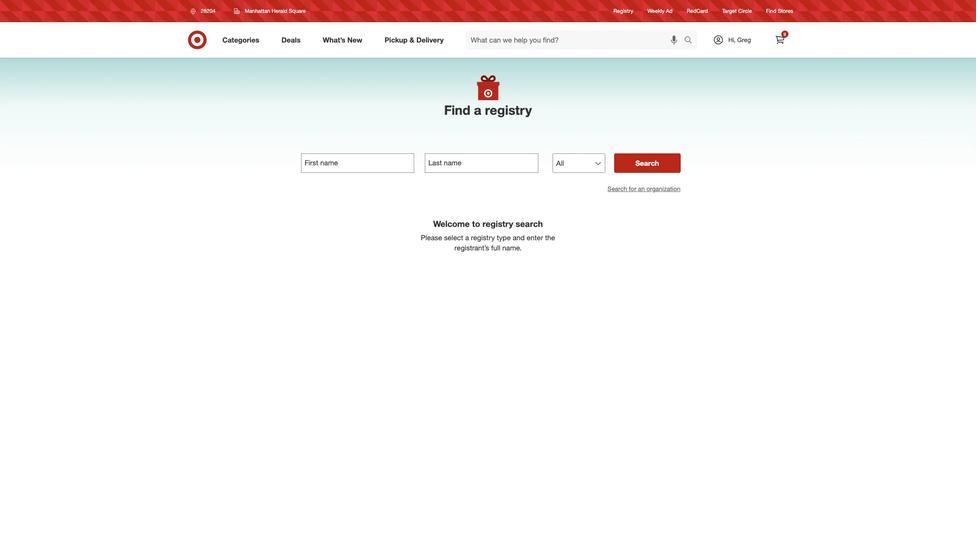 Task type: locate. For each thing, give the bounding box(es) containing it.
1 vertical spatial registry
[[483, 219, 514, 229]]

search
[[636, 159, 660, 168], [608, 185, 628, 193]]

the
[[546, 233, 556, 242]]

square
[[289, 8, 306, 14]]

28204
[[201, 8, 216, 14]]

redcard link
[[687, 7, 709, 15]]

registry for to
[[483, 219, 514, 229]]

0 horizontal spatial search
[[516, 219, 543, 229]]

organization
[[647, 185, 681, 193]]

1 vertical spatial search
[[516, 219, 543, 229]]

0 vertical spatial search
[[681, 36, 702, 45]]

welcome
[[434, 219, 470, 229]]

search up enter
[[516, 219, 543, 229]]

search button
[[681, 30, 702, 51]]

search down redcard link
[[681, 36, 702, 45]]

1 vertical spatial find
[[445, 102, 471, 118]]

1 horizontal spatial search
[[636, 159, 660, 168]]

0 vertical spatial a
[[474, 102, 482, 118]]

select
[[445, 233, 464, 242]]

search inside button
[[636, 159, 660, 168]]

None text field
[[425, 154, 539, 173]]

1 horizontal spatial find
[[767, 8, 777, 14]]

What can we help you find? suggestions appear below search field
[[466, 30, 687, 50]]

please
[[421, 233, 443, 242]]

categories link
[[215, 30, 271, 50]]

pickup
[[385, 35, 408, 44]]

registry link
[[614, 7, 634, 15]]

pickup & delivery
[[385, 35, 444, 44]]

search left for in the top of the page
[[608, 185, 628, 193]]

a
[[474, 102, 482, 118], [466, 233, 469, 242]]

search for an organization link
[[608, 185, 681, 193]]

search button
[[615, 154, 681, 173]]

ad
[[667, 8, 673, 14]]

hi,
[[729, 36, 736, 43]]

deals
[[282, 35, 301, 44]]

search
[[681, 36, 702, 45], [516, 219, 543, 229]]

1 vertical spatial a
[[466, 233, 469, 242]]

1 horizontal spatial search
[[681, 36, 702, 45]]

type
[[497, 233, 511, 242]]

find
[[767, 8, 777, 14], [445, 102, 471, 118]]

what's new
[[323, 35, 363, 44]]

0 vertical spatial find
[[767, 8, 777, 14]]

full
[[492, 244, 501, 252]]

weekly
[[648, 8, 665, 14]]

enter
[[527, 233, 544, 242]]

search up the search for an organization
[[636, 159, 660, 168]]

0 vertical spatial registry
[[485, 102, 532, 118]]

registrant's
[[455, 244, 490, 252]]

find for find stores
[[767, 8, 777, 14]]

0 horizontal spatial search
[[608, 185, 628, 193]]

1 horizontal spatial a
[[474, 102, 482, 118]]

find for find a registry
[[445, 102, 471, 118]]

1 vertical spatial search
[[608, 185, 628, 193]]

2 vertical spatial registry
[[471, 233, 495, 242]]

0 horizontal spatial find
[[445, 102, 471, 118]]

stores
[[779, 8, 794, 14]]

0 vertical spatial search
[[636, 159, 660, 168]]

manhattan herald square
[[245, 8, 306, 14]]

0 horizontal spatial a
[[466, 233, 469, 242]]

registry for a
[[485, 102, 532, 118]]

a inside the welcome to registry search please select a registry type and enter the registrant's full name.
[[466, 233, 469, 242]]

None text field
[[301, 154, 415, 173]]

registry
[[485, 102, 532, 118], [483, 219, 514, 229], [471, 233, 495, 242]]

pickup & delivery link
[[377, 30, 455, 50]]

what's new link
[[315, 30, 374, 50]]

hi, greg
[[729, 36, 752, 43]]

herald
[[272, 8, 288, 14]]



Task type: describe. For each thing, give the bounding box(es) containing it.
what's
[[323, 35, 346, 44]]

to
[[473, 219, 481, 229]]

9
[[784, 32, 787, 37]]

9 link
[[771, 30, 790, 50]]

manhattan herald square button
[[229, 3, 312, 19]]

for
[[629, 185, 637, 193]]

find stores link
[[767, 7, 794, 15]]

name.
[[503, 244, 522, 252]]

find a registry
[[445, 102, 532, 118]]

weekly ad
[[648, 8, 673, 14]]

deals link
[[274, 30, 312, 50]]

an
[[639, 185, 645, 193]]

search for an organization
[[608, 185, 681, 193]]

find stores
[[767, 8, 794, 14]]

target circle
[[723, 8, 753, 14]]

circle
[[739, 8, 753, 14]]

search inside the welcome to registry search please select a registry type and enter the registrant's full name.
[[516, 219, 543, 229]]

search for search
[[636, 159, 660, 168]]

manhattan
[[245, 8, 270, 14]]

28204 button
[[185, 3, 225, 19]]

delivery
[[417, 35, 444, 44]]

new
[[348, 35, 363, 44]]

&
[[410, 35, 415, 44]]

target circle link
[[723, 7, 753, 15]]

search for search for an organization
[[608, 185, 628, 193]]

greg
[[738, 36, 752, 43]]

and
[[513, 233, 525, 242]]

redcard
[[687, 8, 709, 14]]

registry
[[614, 8, 634, 14]]

categories
[[223, 35, 260, 44]]

weekly ad link
[[648, 7, 673, 15]]

welcome to registry search please select a registry type and enter the registrant's full name.
[[421, 219, 556, 252]]

target
[[723, 8, 737, 14]]



Task type: vqa. For each thing, say whether or not it's contained in the screenshot.
the Check
no



